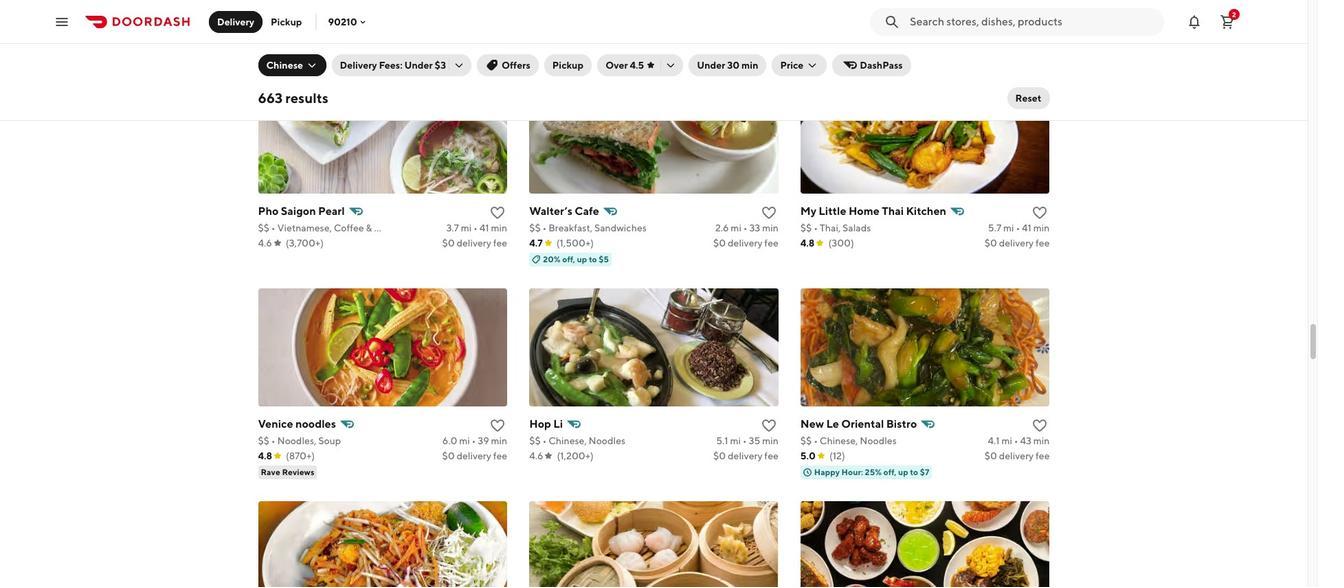 Task type: locate. For each thing, give the bounding box(es) containing it.
chinese, up (1,200+)
[[548, 435, 587, 446]]

click to add this store to your saved list image up "4.3 mi • 92 min"
[[1032, 5, 1048, 22]]

hop
[[529, 418, 551, 431]]

0 vertical spatial pickup
[[271, 16, 302, 27]]

reset button
[[1007, 87, 1050, 109]]

• right 3.7
[[474, 222, 478, 233]]

under
[[404, 60, 433, 71], [697, 60, 725, 71]]

delivery down 3.7 mi • 41 min
[[457, 238, 491, 249]]

0 vertical spatial delivery
[[217, 16, 254, 27]]

4.8
[[800, 238, 815, 249], [258, 451, 272, 462]]

under 30 min button
[[689, 54, 767, 76]]

2 under from the left
[[697, 60, 725, 71]]

thai up lunch in the top of the page
[[845, 5, 867, 18]]

0 vertical spatial to
[[589, 254, 597, 264]]

click to add this store to your saved list image
[[1032, 5, 1048, 22], [1032, 205, 1048, 221]]

30
[[727, 60, 740, 71]]

1 horizontal spatial thai
[[882, 205, 904, 218]]

1 vertical spatial pickup button
[[544, 54, 592, 76]]

0 vertical spatial off,
[[562, 254, 575, 264]]

mi right 4.3
[[1002, 23, 1012, 34]]

offers
[[502, 60, 530, 71]]

0 vertical spatial pickup button
[[263, 11, 310, 33]]

$​0 for new le oriental bistro
[[985, 451, 997, 462]]

1 horizontal spatial noodles
[[589, 435, 625, 446]]

$$ • chinese, noodles up the (1,400+)
[[258, 23, 354, 34]]

5.7
[[988, 222, 1001, 233]]

2 click to add this store to your saved list image from the top
[[1032, 205, 1048, 221]]

1 vertical spatial off,
[[883, 467, 896, 477]]

chinese
[[266, 60, 303, 71]]

$​0 up $3
[[442, 38, 455, 49]]

delivery for hop li
[[728, 451, 763, 462]]

fee
[[493, 38, 507, 49], [764, 38, 778, 49], [1036, 38, 1050, 49], [493, 238, 507, 249], [764, 238, 778, 249], [1036, 238, 1050, 249], [493, 451, 507, 462], [764, 451, 778, 462], [1036, 451, 1050, 462]]

breakfast,
[[548, 222, 592, 233]]

$$ • chinese, noodles up (12) on the right
[[800, 435, 897, 446]]

3 items, open order cart image
[[1219, 13, 1236, 30]]

delivery inside delivery button
[[217, 16, 254, 27]]

4.6 for pho saigon pearl
[[258, 238, 272, 249]]

41 for my little home thai kitchen
[[1022, 222, 1032, 233]]

delivery up "offers" button
[[457, 38, 491, 49]]

thai,
[[820, 222, 841, 233]]

$​0 delivery fee down 2.6 mi • 33 min at top right
[[713, 238, 778, 249]]

$​0 for my little home thai kitchen
[[985, 238, 997, 249]]

$​0 delivery fee for venice noodles
[[442, 451, 507, 462]]

90210 button
[[328, 16, 368, 27]]

offers button
[[477, 54, 539, 76]]

fees:
[[379, 60, 402, 71]]

fee down 5.7 mi • 41 min
[[1036, 238, 1050, 249]]

41 right 5.7
[[1022, 222, 1032, 233]]

delivery for pho saigon pearl
[[457, 238, 491, 249]]

$​0 for city wok
[[442, 38, 455, 49]]

min
[[1033, 23, 1050, 34], [742, 60, 758, 71], [491, 222, 507, 233], [762, 222, 778, 233], [1033, 222, 1050, 233], [491, 435, 507, 446], [762, 435, 778, 446], [1033, 435, 1050, 446]]

over 4.5
[[606, 60, 644, 71]]

under left the 30 on the top right of the page
[[697, 60, 725, 71]]

min for venice noodles
[[491, 435, 507, 446]]

soup,
[[820, 23, 845, 34]]

oriental
[[841, 418, 884, 431]]

• left 92
[[1014, 23, 1018, 34]]

1 click to add this store to your saved list image from the top
[[1032, 5, 1048, 22]]

chinese, for new le oriental bistro
[[820, 435, 858, 446]]

0 vertical spatial 4.6
[[258, 238, 272, 249]]

$​0 delivery fee down 5.7 mi • 41 min
[[985, 238, 1050, 249]]

1 horizontal spatial pickup
[[552, 60, 584, 71]]

4.3 mi • 92 min
[[986, 23, 1050, 34]]

4.8 up rave
[[258, 451, 272, 462]]

$​0 down 2.6
[[713, 238, 726, 249]]

• up 5.0
[[814, 435, 818, 446]]

chinese, down wok
[[277, 23, 316, 34]]

4.5 up offers
[[529, 38, 543, 49]]

$​0 delivery fee down 5.1 mi • 35 min
[[713, 451, 778, 462]]

walter's
[[529, 205, 572, 218]]

$​0
[[442, 38, 455, 49], [713, 38, 726, 49], [985, 38, 997, 49], [442, 238, 455, 249], [713, 238, 726, 249], [985, 238, 997, 249], [442, 451, 455, 462], [713, 451, 726, 462], [985, 451, 997, 462]]

$$ down "luv2eat"
[[800, 23, 812, 34]]

min right 33
[[762, 222, 778, 233]]

1 41 from the left
[[480, 222, 489, 233]]

0 horizontal spatial under
[[404, 60, 433, 71]]

2 horizontal spatial $$ • chinese, noodles
[[800, 435, 897, 446]]

1 horizontal spatial 4.7
[[800, 38, 814, 49]]

fee for pho saigon pearl
[[493, 238, 507, 249]]

delivery for venice noodles
[[457, 451, 491, 462]]

1 horizontal spatial chinese,
[[548, 435, 587, 446]]

delivery down 4.1 mi • 43 min
[[999, 451, 1034, 462]]

delivery down 5.1 mi • 35 min
[[728, 451, 763, 462]]

$​0 down 3.7
[[442, 238, 455, 249]]

4.7
[[800, 38, 814, 49], [529, 238, 543, 249]]

min right 5.7
[[1033, 222, 1050, 233]]

2 horizontal spatial 4.5
[[630, 60, 644, 71]]

noodles down oriental
[[860, 435, 897, 446]]

1 vertical spatial delivery
[[340, 60, 377, 71]]

0 horizontal spatial up
[[577, 254, 587, 264]]

$​0 for luv2eat thai cuisine
[[985, 38, 997, 49]]

pho
[[258, 205, 279, 218]]

0 vertical spatial 4.7
[[800, 38, 814, 49]]

4.8 down $$ • thai, salads
[[800, 238, 815, 249]]

mi for pho saigon pearl
[[461, 222, 472, 233]]

1 horizontal spatial 4.6
[[529, 451, 543, 462]]

1 vertical spatial click to add this store to your saved list image
[[1032, 205, 1048, 221]]

$​0 delivery fee
[[442, 38, 507, 49], [713, 38, 778, 49], [985, 38, 1050, 49], [442, 238, 507, 249], [713, 238, 778, 249], [985, 238, 1050, 249], [442, 451, 507, 462], [713, 451, 778, 462], [985, 451, 1050, 462]]

$$ • noodles, soup
[[258, 435, 341, 446]]

off, right 20%
[[562, 254, 575, 264]]

click to add this store to your saved list image up 2.6 mi • 33 min at top right
[[761, 205, 777, 221]]

delivery left city
[[217, 16, 254, 27]]

1 vertical spatial 4.6
[[529, 451, 543, 462]]

•
[[271, 23, 275, 34], [814, 23, 818, 34], [1014, 23, 1018, 34], [271, 222, 275, 233], [474, 222, 478, 233], [543, 222, 547, 233], [743, 222, 747, 233], [814, 222, 818, 233], [1016, 222, 1020, 233], [271, 435, 275, 446], [472, 435, 476, 446], [543, 435, 547, 446], [743, 435, 747, 446], [814, 435, 818, 446], [1014, 435, 1018, 446]]

min right the 35
[[762, 435, 778, 446]]

mi for hop li
[[730, 435, 741, 446]]

6.0 mi • 39 min
[[442, 435, 507, 446]]

$​0 up under 30 min
[[713, 38, 726, 49]]

$$ down hop
[[529, 435, 541, 446]]

2 horizontal spatial noodles
[[860, 435, 897, 446]]

mi for my little home thai kitchen
[[1003, 222, 1014, 233]]

1 horizontal spatial off,
[[883, 467, 896, 477]]

pho saigon pearl
[[258, 205, 345, 218]]

delivery down "6.0 mi • 39 min"
[[457, 451, 491, 462]]

min right 39
[[491, 435, 507, 446]]

off, right 25%
[[883, 467, 896, 477]]

click to add this store to your saved list image up 5.7 mi • 41 min
[[1032, 205, 1048, 221]]

$$ down 'venice'
[[258, 435, 269, 446]]

mi right 5.7
[[1003, 222, 1014, 233]]

fee down 2.6 mi • 33 min at top right
[[764, 238, 778, 249]]

6.0
[[442, 435, 457, 446]]

0 horizontal spatial 41
[[480, 222, 489, 233]]

fee for new le oriental bistro
[[1036, 451, 1050, 462]]

pickup up the (1,400+)
[[271, 16, 302, 27]]

1 horizontal spatial $$ • chinese, noodles
[[529, 435, 625, 446]]

pickup button up the (1,400+)
[[263, 11, 310, 33]]

cuisine
[[869, 5, 908, 18]]

cafe
[[575, 205, 599, 218]]

pickup down (900+)
[[552, 60, 584, 71]]

up
[[577, 254, 587, 264], [898, 467, 908, 477]]

4.5 right over
[[630, 60, 644, 71]]

delivery down 5.7 mi • 41 min
[[999, 238, 1034, 249]]

mi right 4.1
[[1002, 435, 1012, 446]]

click to add this store to your saved list image for my little home thai kitchen
[[1032, 205, 1048, 221]]

up down (1,500+)
[[577, 254, 587, 264]]

1 horizontal spatial up
[[898, 467, 908, 477]]

$​0 delivery fee for new le oriental bistro
[[985, 451, 1050, 462]]

0 horizontal spatial delivery
[[217, 16, 254, 27]]

click to add this store to your saved list image for pho saigon pearl
[[489, 205, 506, 221]]

delivery for new le oriental bistro
[[999, 451, 1034, 462]]

mi right 2.6
[[731, 222, 741, 233]]

4.5 for (1,400+)
[[258, 38, 272, 49]]

click to add this store to your saved list image up 4.1 mi • 43 min
[[1032, 418, 1048, 434]]

my little home thai kitchen
[[800, 205, 946, 218]]

0 vertical spatial up
[[577, 254, 587, 264]]

home
[[849, 205, 880, 218]]

fee up "offers" button
[[493, 38, 507, 49]]

0 horizontal spatial to
[[589, 254, 597, 264]]

1 vertical spatial thai
[[882, 205, 904, 218]]

4.5 inside button
[[630, 60, 644, 71]]

noodles,
[[277, 435, 316, 446]]

click to add this store to your saved list image up 5.1 mi • 35 min
[[761, 418, 777, 434]]

0 horizontal spatial 4.5
[[258, 38, 272, 49]]

• down hop li
[[543, 435, 547, 446]]

delivery button
[[209, 11, 263, 33]]

41 right 3.7
[[480, 222, 489, 233]]

$​0 delivery fee down "6.0 mi • 39 min"
[[442, 451, 507, 462]]

mi right 6.0 on the bottom left of page
[[459, 435, 470, 446]]

0 horizontal spatial noodles
[[317, 23, 354, 34]]

0 horizontal spatial 4.6
[[258, 238, 272, 249]]

1 horizontal spatial 41
[[1022, 222, 1032, 233]]

city
[[258, 5, 280, 18]]

1 horizontal spatial 4.8
[[800, 238, 815, 249]]

25%
[[865, 467, 882, 477]]

min right the 30 on the top right of the page
[[742, 60, 758, 71]]

fee down 4.1 mi • 43 min
[[1036, 451, 1050, 462]]

&
[[366, 222, 372, 233]]

min right 3.7
[[491, 222, 507, 233]]

click to add this store to your saved list image up "6.0 mi • 39 min"
[[489, 418, 506, 434]]

mi
[[1002, 23, 1012, 34], [461, 222, 472, 233], [731, 222, 741, 233], [1003, 222, 1014, 233], [459, 435, 470, 446], [730, 435, 741, 446], [1002, 435, 1012, 446]]

$$ for venice noodles
[[258, 435, 269, 446]]

1 horizontal spatial under
[[697, 60, 725, 71]]

$$ • chinese, noodles
[[258, 23, 354, 34], [529, 435, 625, 446], [800, 435, 897, 446]]

fee down 5.1 mi • 35 min
[[764, 451, 778, 462]]

4.6 down hop
[[529, 451, 543, 462]]

0 horizontal spatial 4.7
[[529, 238, 543, 249]]

mi right the 5.1
[[730, 435, 741, 446]]

$​0 down 4.1
[[985, 451, 997, 462]]

0 horizontal spatial pickup button
[[263, 11, 310, 33]]

$​0 delivery fee for hop li
[[713, 451, 778, 462]]

fee down "6.0 mi • 39 min"
[[493, 451, 507, 462]]

over
[[606, 60, 628, 71]]

$​0 delivery fee for my little home thai kitchen
[[985, 238, 1050, 249]]

noodles up (1,200+)
[[589, 435, 625, 446]]

$​0 delivery fee down 3.7 mi • 41 min
[[442, 238, 507, 249]]

$$ down walter's
[[529, 222, 541, 233]]

price
[[780, 60, 804, 71]]

fee for my little home thai kitchen
[[1036, 238, 1050, 249]]

1 horizontal spatial 4.5
[[529, 38, 543, 49]]

1 horizontal spatial delivery
[[340, 60, 377, 71]]

33
[[749, 222, 760, 233]]

$​0 for walter's cafe
[[713, 238, 726, 249]]

$​0 delivery fee up "offers" button
[[442, 38, 507, 49]]

happy
[[814, 467, 840, 477]]

1 vertical spatial 4.8
[[258, 451, 272, 462]]

pickup
[[271, 16, 302, 27], [552, 60, 584, 71]]

92
[[1020, 23, 1032, 34]]

2 41 from the left
[[1022, 222, 1032, 233]]

delivery for city wok
[[457, 38, 491, 49]]

$​0 delivery fee for walter's cafe
[[713, 238, 778, 249]]

1 horizontal spatial to
[[910, 467, 918, 477]]

saigon
[[281, 205, 316, 218]]

2 horizontal spatial chinese,
[[820, 435, 858, 446]]

click to add this store to your saved list image up 3.7 mi • 41 min
[[489, 205, 506, 221]]

chinese, up (12) on the right
[[820, 435, 858, 446]]

delivery
[[217, 16, 254, 27], [340, 60, 377, 71]]

1 vertical spatial 4.7
[[529, 238, 543, 249]]

4.7 up price button
[[800, 38, 814, 49]]

my
[[800, 205, 816, 218]]

under left $3
[[404, 60, 433, 71]]

kitchen
[[906, 205, 946, 218]]

4.5 for (900+)
[[529, 38, 543, 49]]

• down 'venice'
[[271, 435, 275, 446]]

wok
[[282, 5, 306, 18]]

• left 33
[[743, 222, 747, 233]]

0 vertical spatial 4.8
[[800, 238, 815, 249]]

bistro
[[886, 418, 917, 431]]

to left $7
[[910, 467, 918, 477]]

to left '$5'
[[589, 254, 597, 264]]

$​0 down 6.0 on the bottom left of page
[[442, 451, 455, 462]]

thai
[[845, 5, 867, 18], [882, 205, 904, 218]]

• left 43
[[1014, 435, 1018, 446]]

4.7 down walter's
[[529, 238, 543, 249]]

0 vertical spatial click to add this store to your saved list image
[[1032, 5, 1048, 22]]

0 horizontal spatial pickup
[[271, 16, 302, 27]]

li
[[553, 418, 563, 431]]

delivery
[[457, 38, 491, 49], [728, 38, 763, 49], [999, 38, 1034, 49], [457, 238, 491, 249], [728, 238, 763, 249], [999, 238, 1034, 249], [457, 451, 491, 462], [728, 451, 763, 462], [999, 451, 1034, 462]]

4.6 down pho
[[258, 238, 272, 249]]

min right 43
[[1033, 435, 1050, 446]]

delivery for delivery fees: under $3
[[340, 60, 377, 71]]

min for hop li
[[762, 435, 778, 446]]

$$ down my
[[800, 222, 812, 233]]

$​0 down 5.7
[[985, 238, 997, 249]]

4.3
[[986, 23, 1000, 34]]

fee for venice noodles
[[493, 451, 507, 462]]

3.7 mi • 41 min
[[446, 222, 507, 233]]

0 vertical spatial thai
[[845, 5, 867, 18]]

rave reviews
[[261, 467, 314, 477]]

1 vertical spatial to
[[910, 467, 918, 477]]

min inside under 30 min "button"
[[742, 60, 758, 71]]

4.7 for walter's cafe
[[529, 238, 543, 249]]

0 horizontal spatial 4.8
[[258, 451, 272, 462]]

$​0 for pho saigon pearl
[[442, 238, 455, 249]]

noodles
[[317, 23, 354, 34], [589, 435, 625, 446], [860, 435, 897, 446]]

20%
[[543, 254, 561, 264]]

$​0 delivery fee down 4.1 mi • 43 min
[[985, 451, 1050, 462]]

$$ • chinese, noodles up (1,200+)
[[529, 435, 625, 446]]

pickup button down (900+)
[[544, 54, 592, 76]]

click to add this store to your saved list image
[[489, 205, 506, 221], [761, 205, 777, 221], [489, 418, 506, 434], [761, 418, 777, 434], [1032, 418, 1048, 434]]

$5
[[599, 254, 609, 264]]

up left $7
[[898, 467, 908, 477]]

$​0 down 4.3
[[985, 38, 997, 49]]

price button
[[772, 54, 827, 76]]



Task type: describe. For each thing, give the bounding box(es) containing it.
over 4.5 button
[[597, 54, 683, 76]]

city wok
[[258, 5, 306, 18]]

663 results
[[258, 90, 328, 106]]

$$ • chinese, noodles for hop
[[529, 435, 625, 446]]

fee for hop li
[[764, 451, 778, 462]]

$​0 for hop li
[[713, 451, 726, 462]]

1 vertical spatial up
[[898, 467, 908, 477]]

2.6
[[715, 222, 729, 233]]

delivery up the 30 on the top right of the page
[[728, 38, 763, 49]]

(12)
[[829, 451, 845, 462]]

lunch
[[847, 23, 874, 34]]

$$ for hop li
[[529, 435, 541, 446]]

new
[[800, 418, 824, 431]]

5.7 mi • 41 min
[[988, 222, 1050, 233]]

$$ for my little home thai kitchen
[[800, 222, 812, 233]]

(870+)
[[286, 451, 315, 462]]

min for my little home thai kitchen
[[1033, 222, 1050, 233]]

vietnamese,
[[277, 222, 332, 233]]

click to add this store to your saved list image for hop li
[[761, 418, 777, 434]]

663
[[258, 90, 283, 106]]

walter's cafe
[[529, 205, 599, 218]]

• left 39
[[472, 435, 476, 446]]

• left soup,
[[814, 23, 818, 34]]

$$ for pho saigon pearl
[[258, 222, 269, 233]]

$$ • breakfast, sandwiches
[[529, 222, 647, 233]]

luv2eat thai cuisine
[[800, 5, 908, 18]]

fee for city wok
[[493, 38, 507, 49]]

5.1 mi • 35 min
[[716, 435, 778, 446]]

1 vertical spatial pickup
[[552, 60, 584, 71]]

5.1
[[716, 435, 728, 446]]

1 under from the left
[[404, 60, 433, 71]]

reset
[[1015, 93, 1041, 104]]

rave
[[261, 467, 280, 477]]

0 horizontal spatial thai
[[845, 5, 867, 18]]

min for luv2eat thai cuisine
[[1033, 23, 1050, 34]]

$3
[[435, 60, 446, 71]]

luv2eat
[[800, 5, 842, 18]]

(300)
[[828, 238, 854, 249]]

$$ for walter's cafe
[[529, 222, 541, 233]]

Store search: begin typing to search for stores available on DoorDash text field
[[910, 14, 1156, 29]]

4.7 for luv2eat thai cuisine
[[800, 38, 814, 49]]

min for walter's cafe
[[762, 222, 778, 233]]

(1,200+)
[[557, 451, 594, 462]]

(1,400+)
[[286, 38, 323, 49]]

venice
[[258, 418, 293, 431]]

hop li
[[529, 418, 563, 431]]

fee for luv2eat thai cuisine
[[1036, 38, 1050, 49]]

$​0 delivery fee up the 30 on the top right of the page
[[713, 38, 778, 49]]

sandwiches
[[594, 222, 647, 233]]

4.8 for my little home thai kitchen
[[800, 238, 815, 249]]

click to add this store to your saved list image for new le oriental bistro
[[1032, 418, 1048, 434]]

delivery for luv2eat thai cuisine
[[999, 38, 1034, 49]]

chinese button
[[258, 54, 326, 76]]

20% off, up to $5
[[543, 254, 609, 264]]

0 horizontal spatial off,
[[562, 254, 575, 264]]

mi for luv2eat thai cuisine
[[1002, 23, 1012, 34]]

click to add this store to your saved list image for venice noodles
[[489, 418, 506, 434]]

le
[[826, 418, 839, 431]]

$$ • vietnamese, coffee & tea
[[258, 222, 389, 233]]

$$ • thai, salads
[[800, 222, 871, 233]]

reviews
[[282, 467, 314, 477]]

• down pho
[[271, 222, 275, 233]]

mi for walter's cafe
[[731, 222, 741, 233]]

35
[[749, 435, 760, 446]]

$$ • soup, lunch
[[800, 23, 874, 34]]

2.6 mi • 33 min
[[715, 222, 778, 233]]

dashpass button
[[832, 54, 911, 76]]

$$ • chinese, noodles for new
[[800, 435, 897, 446]]

notification bell image
[[1186, 13, 1203, 30]]

under 30 min
[[697, 60, 758, 71]]

5.0
[[800, 451, 816, 462]]

4.6 for hop li
[[529, 451, 543, 462]]

$​0 delivery fee for city wok
[[442, 38, 507, 49]]

2 button
[[1214, 8, 1241, 35]]

delivery for delivery
[[217, 16, 254, 27]]

$$ for new le oriental bistro
[[800, 435, 812, 446]]

39
[[478, 435, 489, 446]]

$​0 for venice noodles
[[442, 451, 455, 462]]

open menu image
[[54, 13, 70, 30]]

$$ down city
[[258, 23, 269, 34]]

venice noodles
[[258, 418, 336, 431]]

4.8 for venice noodles
[[258, 451, 272, 462]]

(3,700+)
[[286, 238, 324, 249]]

$7
[[920, 467, 929, 477]]

• right 5.7
[[1016, 222, 1020, 233]]

click to add this store to your saved list image for luv2eat thai cuisine
[[1032, 5, 1048, 22]]

delivery for my little home thai kitchen
[[999, 238, 1034, 249]]

0 horizontal spatial $$ • chinese, noodles
[[258, 23, 354, 34]]

delivery for walter's cafe
[[728, 238, 763, 249]]

• left the thai, at top
[[814, 222, 818, 233]]

fee for walter's cafe
[[764, 238, 778, 249]]

$​0 delivery fee for luv2eat thai cuisine
[[985, 38, 1050, 49]]

fee up price button
[[764, 38, 778, 49]]

4.1
[[988, 435, 1000, 446]]

chinese, for hop li
[[548, 435, 587, 446]]

noodles
[[295, 418, 336, 431]]

delivery fees: under $3
[[340, 60, 446, 71]]

little
[[819, 205, 846, 218]]

(1,500+)
[[556, 238, 594, 249]]

results
[[285, 90, 328, 106]]

0 horizontal spatial chinese,
[[277, 23, 316, 34]]

• down city
[[271, 23, 275, 34]]

under inside "button"
[[697, 60, 725, 71]]

$​0 delivery fee for pho saigon pearl
[[442, 238, 507, 249]]

new le oriental bistro
[[800, 418, 917, 431]]

happy hour: 25% off, up to $7
[[814, 467, 929, 477]]

1 horizontal spatial pickup button
[[544, 54, 592, 76]]

min for pho saigon pearl
[[491, 222, 507, 233]]

$$ for luv2eat thai cuisine
[[800, 23, 812, 34]]

43
[[1020, 435, 1032, 446]]

soup
[[318, 435, 341, 446]]

salads
[[843, 222, 871, 233]]

mi for venice noodles
[[459, 435, 470, 446]]

hour:
[[842, 467, 863, 477]]

(900+)
[[557, 38, 588, 49]]

• down walter's
[[543, 222, 547, 233]]

41 for pho saigon pearl
[[480, 222, 489, 233]]

noodles for hop li
[[589, 435, 625, 446]]

(3,900+)
[[828, 38, 867, 49]]

90210
[[328, 16, 357, 27]]

dashpass
[[860, 60, 903, 71]]

min for new le oriental bistro
[[1033, 435, 1050, 446]]

click to add this store to your saved list image for walter's cafe
[[761, 205, 777, 221]]

4.1 mi • 43 min
[[988, 435, 1050, 446]]

pearl
[[318, 205, 345, 218]]

mi for new le oriental bistro
[[1002, 435, 1012, 446]]

coffee
[[334, 222, 364, 233]]

tea
[[374, 222, 389, 233]]

2
[[1232, 10, 1236, 18]]

noodles for new le oriental bistro
[[860, 435, 897, 446]]

• left the 35
[[743, 435, 747, 446]]



Task type: vqa. For each thing, say whether or not it's contained in the screenshot.


